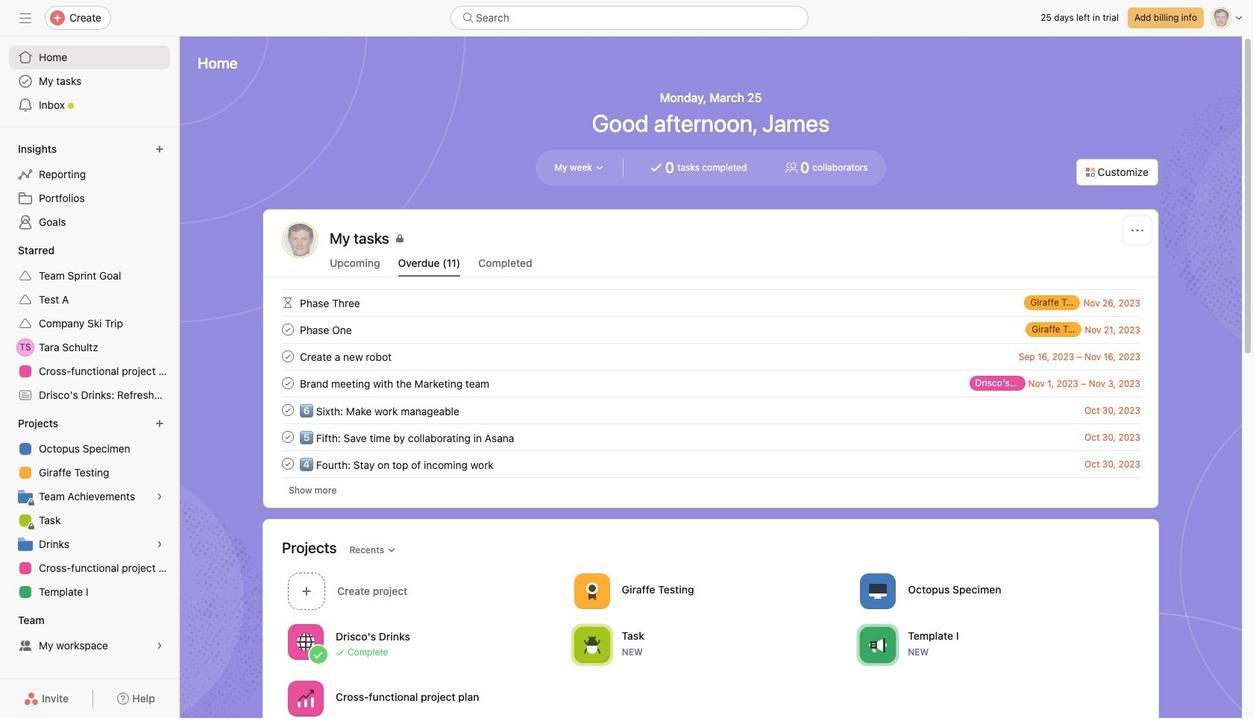 Task type: locate. For each thing, give the bounding box(es) containing it.
2 vertical spatial mark complete checkbox
[[279, 455, 297, 473]]

0 vertical spatial mark complete checkbox
[[279, 321, 297, 339]]

2 mark complete image from the top
[[279, 402, 297, 419]]

4 mark complete image from the top
[[279, 455, 297, 473]]

insights element
[[0, 136, 179, 237]]

mark complete checkbox for third list item from the bottom of the page
[[279, 402, 297, 419]]

4 list item from the top
[[264, 370, 1159, 397]]

1 vertical spatial mark complete image
[[279, 375, 297, 393]]

Mark complete checkbox
[[279, 321, 297, 339], [279, 375, 297, 393], [279, 402, 297, 419]]

mark complete image for third list item from the bottom of the page's mark complete checkbox
[[279, 402, 297, 419]]

new insights image
[[155, 145, 164, 154]]

mark complete image for fourth list item
[[279, 375, 297, 393]]

starred element
[[0, 237, 179, 411]]

list item
[[264, 290, 1159, 316], [264, 316, 1159, 343], [264, 343, 1159, 370], [264, 370, 1159, 397], [264, 397, 1159, 424], [264, 424, 1159, 451], [264, 451, 1159, 478]]

3 mark complete image from the top
[[279, 428, 297, 446]]

mark complete checkbox for 2nd list item
[[279, 321, 297, 339]]

graph image
[[297, 690, 315, 708]]

dependencies image
[[279, 294, 297, 312]]

3 mark complete checkbox from the top
[[279, 402, 297, 419]]

2 mark complete image from the top
[[279, 375, 297, 393]]

2 vertical spatial mark complete checkbox
[[279, 402, 297, 419]]

projects element
[[0, 411, 179, 608]]

actions image
[[1132, 225, 1144, 237]]

bug image
[[583, 636, 601, 654]]

2 mark complete checkbox from the top
[[279, 375, 297, 393]]

mark complete image
[[279, 321, 297, 339], [279, 375, 297, 393]]

1 list item from the top
[[264, 290, 1159, 316]]

mark complete image for 2nd list item
[[279, 321, 297, 339]]

mark complete image
[[279, 348, 297, 366], [279, 402, 297, 419], [279, 428, 297, 446], [279, 455, 297, 473]]

1 mark complete checkbox from the top
[[279, 321, 297, 339]]

list box
[[451, 6, 809, 30]]

1 mark complete image from the top
[[279, 348, 297, 366]]

ribbon image
[[583, 583, 601, 600]]

0 vertical spatial mark complete image
[[279, 321, 297, 339]]

Mark complete checkbox
[[279, 348, 297, 366], [279, 428, 297, 446], [279, 455, 297, 473]]

1 vertical spatial mark complete checkbox
[[279, 428, 297, 446]]

1 mark complete image from the top
[[279, 321, 297, 339]]

see details, my workspace image
[[155, 642, 164, 651]]

0 vertical spatial mark complete checkbox
[[279, 348, 297, 366]]

5 list item from the top
[[264, 397, 1159, 424]]

hide sidebar image
[[19, 12, 31, 24]]

1 vertical spatial mark complete checkbox
[[279, 375, 297, 393]]

2 mark complete checkbox from the top
[[279, 428, 297, 446]]

mark complete image for 1st mark complete option from the top of the page
[[279, 348, 297, 366]]



Task type: vqa. For each thing, say whether or not it's contained in the screenshot.
Mark complete option inside the Share timeline with teammates CELL Task name text box
no



Task type: describe. For each thing, give the bounding box(es) containing it.
global element
[[0, 37, 179, 126]]

see details, drinks image
[[155, 540, 164, 549]]

1 mark complete checkbox from the top
[[279, 348, 297, 366]]

mark complete checkbox for fourth list item
[[279, 375, 297, 393]]

new project or portfolio image
[[155, 419, 164, 428]]

globe image
[[297, 633, 315, 651]]

computer image
[[870, 583, 888, 600]]

3 mark complete checkbox from the top
[[279, 455, 297, 473]]

see details, team achievements image
[[155, 493, 164, 502]]

megaphone image
[[870, 636, 888, 654]]

mark complete image for third mark complete option from the top of the page
[[279, 455, 297, 473]]

7 list item from the top
[[264, 451, 1159, 478]]

teams element
[[0, 608, 179, 661]]

2 list item from the top
[[264, 316, 1159, 343]]

mark complete image for second mark complete option from the top
[[279, 428, 297, 446]]

3 list item from the top
[[264, 343, 1159, 370]]

6 list item from the top
[[264, 424, 1159, 451]]



